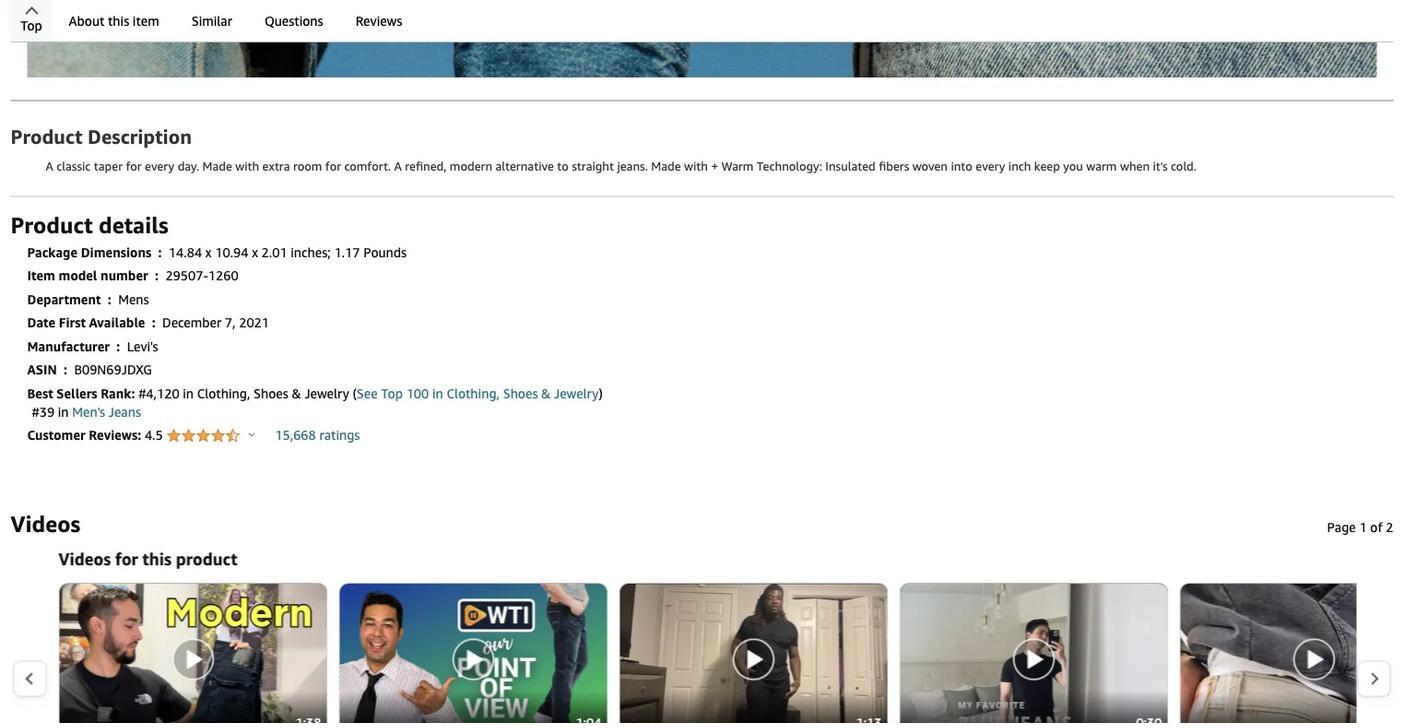 Task type: vqa. For each thing, say whether or not it's contained in the screenshot.
comfort.
yes



Task type: describe. For each thing, give the bounding box(es) containing it.
inches;
[[291, 245, 331, 260]]

inch
[[1009, 159, 1032, 173]]

ratings
[[320, 428, 360, 443]]

item
[[133, 13, 159, 29]]

none text field inside videos for this product list
[[851, 711, 888, 723]]

a classic taper for every day. made with extra room for comfort. a refined, modern alternative to straight jeans. made with + warm technology: insulated fibers woven into every inch keep you warm when it's cold.
[[46, 159, 1197, 173]]

videos for videos for this product
[[59, 549, 111, 569]]

4.5
[[145, 428, 166, 443]]

men's
[[72, 404, 105, 420]]

for right taper
[[126, 159, 142, 173]]

classic
[[57, 159, 91, 173]]

: left mens
[[108, 292, 111, 307]]

package
[[27, 245, 77, 260]]

rank:
[[101, 386, 135, 401]]

page 1 of 2
[[1328, 520, 1394, 535]]

insulated
[[826, 159, 876, 173]]

: right asin
[[64, 362, 67, 378]]

similar
[[192, 13, 232, 29]]

‏ up available
[[104, 292, 104, 307]]

cold.
[[1172, 159, 1197, 173]]

2021
[[239, 315, 269, 331]]

4.5 button
[[145, 428, 255, 445]]

number
[[101, 268, 148, 283]]

10.94
[[215, 245, 249, 260]]

1 with from the left
[[235, 159, 259, 173]]

1 & from the left
[[292, 386, 301, 401]]

previous image
[[24, 672, 35, 686]]

first
[[59, 315, 86, 331]]

day.
[[178, 159, 199, 173]]

: left 29507-
[[155, 268, 159, 283]]

comfort.
[[344, 159, 391, 173]]

0 horizontal spatial top
[[20, 18, 42, 33]]

to
[[557, 159, 569, 173]]

room
[[293, 159, 322, 173]]

1 clothing, from the left
[[197, 386, 250, 401]]

1 shoes from the left
[[254, 386, 289, 401]]

2 made from the left
[[652, 159, 681, 173]]

2 every from the left
[[976, 159, 1006, 173]]

2
[[1387, 520, 1394, 535]]

1 made from the left
[[203, 159, 232, 173]]

1.17
[[334, 245, 360, 260]]

date
[[27, 315, 56, 331]]

dimensions
[[81, 245, 151, 260]]

about
[[69, 13, 105, 29]]

‎ left levi's
[[124, 339, 124, 354]]

you
[[1064, 159, 1084, 173]]

alternative
[[496, 159, 554, 173]]

0 horizontal spatial in
[[58, 404, 69, 420]]

mens
[[118, 292, 149, 307]]

‎ left mens
[[115, 292, 115, 307]]

1
[[1360, 520, 1368, 535]]

‏ right the number
[[152, 268, 152, 283]]

closely cropped image of couple wearing levis jeans and levis western shirt image
[[27, 0, 1378, 78]]

description
[[88, 125, 192, 148]]

videos for this product
[[59, 549, 238, 569]]

‏ up levi's
[[149, 315, 149, 331]]

2 x from the left
[[252, 245, 258, 260]]

2 with from the left
[[685, 159, 708, 173]]

sellers
[[57, 386, 97, 401]]

of
[[1371, 520, 1383, 535]]

product description
[[11, 125, 192, 148]]

15,668 ratings link
[[275, 428, 360, 443]]

fibers
[[879, 159, 910, 173]]

december
[[162, 315, 222, 331]]

see top 100 in clothing, shoes & jewelry link
[[357, 386, 599, 401]]

1 x from the left
[[206, 245, 212, 260]]

1260
[[208, 268, 239, 283]]

straight
[[572, 159, 614, 173]]

jeans
[[109, 404, 141, 420]]

refined,
[[405, 159, 447, 173]]

reviews
[[356, 13, 403, 29]]

‏ up b09n69jdxg
[[113, 339, 113, 354]]

product for description
[[11, 125, 83, 148]]

)
[[599, 386, 603, 401]]

about this item
[[69, 13, 159, 29]]

warm
[[722, 159, 754, 173]]

videos for this product list
[[48, 548, 1405, 723]]

2 shoes from the left
[[503, 386, 538, 401]]

(
[[353, 386, 357, 401]]

customer
[[27, 428, 85, 443]]



Task type: locate. For each thing, give the bounding box(es) containing it.
made right jeans.
[[652, 159, 681, 173]]

2 & from the left
[[542, 386, 551, 401]]

1 horizontal spatial in
[[183, 386, 194, 401]]

clothing,
[[197, 386, 250, 401], [447, 386, 500, 401]]

1 horizontal spatial x
[[252, 245, 258, 260]]

1 horizontal spatial &
[[542, 386, 551, 401]]

product
[[176, 549, 238, 569]]

jeans.
[[618, 159, 648, 173]]

into
[[951, 159, 973, 173]]

1 a from the left
[[46, 159, 53, 173]]

keep
[[1035, 159, 1061, 173]]

for inside list
[[115, 549, 138, 569]]

this left item
[[108, 13, 129, 29]]

a
[[46, 159, 53, 173], [394, 159, 402, 173]]

in right #4,120
[[183, 386, 194, 401]]

2 video widget card image from the left
[[1181, 584, 1405, 723]]

men's jeans link
[[72, 404, 141, 420]]

videos for videos
[[11, 511, 80, 538]]

for
[[126, 159, 142, 173], [325, 159, 341, 173], [115, 549, 138, 569]]

model
[[59, 268, 97, 283]]

1 jewelry from the left
[[305, 386, 349, 401]]

with left +
[[685, 159, 708, 173]]

questions
[[265, 13, 323, 29]]

video widget card image
[[901, 584, 1168, 723], [1181, 584, 1405, 723]]

14.84
[[169, 245, 202, 260]]

1 horizontal spatial shoes
[[503, 386, 538, 401]]

warm
[[1087, 159, 1118, 173]]

: down available
[[117, 339, 120, 354]]

manufacturer
[[27, 339, 110, 354]]

every right into
[[976, 159, 1006, 173]]

0 horizontal spatial clothing,
[[197, 386, 250, 401]]

extra
[[263, 159, 290, 173]]

made
[[203, 159, 232, 173], [652, 159, 681, 173]]

every left day.
[[145, 159, 175, 173]]

0 horizontal spatial shoes
[[254, 386, 289, 401]]

this
[[108, 13, 129, 29], [143, 549, 172, 569]]

best
[[27, 386, 53, 401]]

0 horizontal spatial this
[[108, 13, 129, 29]]

product up classic at top
[[11, 125, 83, 148]]

7,
[[225, 315, 236, 331]]

asin
[[27, 362, 57, 378]]

1 horizontal spatial video widget card image
[[1181, 584, 1405, 723]]

2 clothing, from the left
[[447, 386, 500, 401]]

1 horizontal spatial made
[[652, 159, 681, 173]]

:
[[158, 245, 162, 260], [155, 268, 159, 283], [108, 292, 111, 307], [152, 315, 156, 331], [117, 339, 120, 354], [64, 362, 67, 378]]

+
[[712, 159, 719, 173]]

‏ right asin
[[60, 362, 60, 378]]

0 horizontal spatial &
[[292, 386, 301, 401]]

customer reviews:
[[27, 428, 145, 443]]

None text field
[[851, 711, 888, 723]]

0 vertical spatial top
[[20, 18, 42, 33]]

when
[[1121, 159, 1150, 173]]

in right #39
[[58, 404, 69, 420]]

top left about
[[20, 18, 42, 33]]

‎ left 29507-
[[162, 268, 162, 283]]

details
[[99, 212, 169, 238]]

‏ left 14.84
[[155, 245, 155, 260]]

see
[[357, 386, 378, 401]]

videos
[[11, 511, 80, 538], [59, 549, 111, 569]]

jewelry
[[305, 386, 349, 401], [554, 386, 599, 401]]

department
[[27, 292, 101, 307]]

1 horizontal spatial top
[[381, 386, 403, 401]]

1 horizontal spatial with
[[685, 159, 708, 173]]

2 a from the left
[[394, 159, 402, 173]]

1 horizontal spatial clothing,
[[447, 386, 500, 401]]

woven
[[913, 159, 948, 173]]

a left classic at top
[[46, 159, 53, 173]]

x left 10.94
[[206, 245, 212, 260]]

shoes up popover icon
[[254, 386, 289, 401]]

technology:
[[757, 159, 823, 173]]

this inside list
[[143, 549, 172, 569]]

clothing, right 100
[[447, 386, 500, 401]]

& up 15,668
[[292, 386, 301, 401]]

#4,120
[[138, 386, 180, 401]]

every
[[145, 159, 175, 173], [976, 159, 1006, 173]]

2 horizontal spatial in
[[433, 386, 443, 401]]

0 vertical spatial product
[[11, 125, 83, 148]]

‏
[[155, 245, 155, 260], [152, 268, 152, 283], [104, 292, 104, 307], [149, 315, 149, 331], [113, 339, 113, 354], [60, 362, 60, 378]]

available
[[89, 315, 145, 331]]

2 jewelry from the left
[[554, 386, 599, 401]]

1 product from the top
[[11, 125, 83, 148]]

15,668
[[275, 428, 316, 443]]

for right room
[[325, 159, 341, 173]]

‎
[[165, 245, 165, 260], [162, 268, 162, 283], [115, 292, 115, 307], [159, 315, 159, 331], [124, 339, 124, 354], [71, 362, 71, 378]]

with left extra on the left top
[[235, 159, 259, 173]]

1 vertical spatial videos
[[59, 549, 111, 569]]

x
[[206, 245, 212, 260], [252, 245, 258, 260]]

2 product from the top
[[11, 212, 93, 238]]

: left 14.84
[[158, 245, 162, 260]]

1 video widget card image from the left
[[901, 584, 1168, 723]]

levi's
[[127, 339, 158, 354]]

2.01
[[262, 245, 287, 260]]

shoes
[[254, 386, 289, 401], [503, 386, 538, 401]]

& left )
[[542, 386, 551, 401]]

0 horizontal spatial a
[[46, 159, 53, 173]]

‎ down manufacturer
[[71, 362, 71, 378]]

made right day.
[[203, 159, 232, 173]]

: up levi's
[[152, 315, 156, 331]]

this left product
[[143, 549, 172, 569]]

videos inside videos element
[[11, 511, 80, 538]]

in right 100
[[433, 386, 443, 401]]

‎ left december
[[159, 315, 159, 331]]

0 horizontal spatial video widget card image
[[901, 584, 1168, 723]]

product inside the product details package dimensions                                     ‏                                         :                                     ‎ 14.84 x 10.94 x 2.01 inches; 1.17 pounds item model number                                     ‏                                         :                                     ‎ 29507-1260 department                                     ‏                                         :                                     ‎ mens date first available                                     ‏                                         :                                     ‎ december 7, 2021 manufacturer                                     ‏                                         :                                     ‎ levi's asin                                     ‏                                         :                                     ‎ b09n69jdxg best sellers rank: #4,120 in clothing, shoes & jewelry ( see top 100 in clothing, shoes & jewelry ) #39 in men's jeans
[[11, 212, 93, 238]]

shoes left )
[[503, 386, 538, 401]]

1 horizontal spatial jewelry
[[554, 386, 599, 401]]

1 horizontal spatial every
[[976, 159, 1006, 173]]

for left product
[[115, 549, 138, 569]]

0 horizontal spatial x
[[206, 245, 212, 260]]

reviews:
[[89, 428, 141, 443]]

0 horizontal spatial made
[[203, 159, 232, 173]]

1 horizontal spatial a
[[394, 159, 402, 173]]

1 vertical spatial this
[[143, 549, 172, 569]]

0 horizontal spatial every
[[145, 159, 175, 173]]

100
[[406, 386, 429, 401]]

29507-
[[165, 268, 208, 283]]

top inside the product details package dimensions                                     ‏                                         :                                     ‎ 14.84 x 10.94 x 2.01 inches; 1.17 pounds item model number                                     ‏                                         :                                     ‎ 29507-1260 department                                     ‏                                         :                                     ‎ mens date first available                                     ‏                                         :                                     ‎ december 7, 2021 manufacturer                                     ‏                                         :                                     ‎ levi's asin                                     ‏                                         :                                     ‎ b09n69jdxg best sellers rank: #4,120 in clothing, shoes & jewelry ( see top 100 in clothing, shoes & jewelry ) #39 in men's jeans
[[381, 386, 403, 401]]

product up package
[[11, 212, 93, 238]]

a left refined,
[[394, 159, 402, 173]]

next image
[[1370, 672, 1381, 686]]

page
[[1328, 520, 1357, 535]]

videos element
[[11, 510, 1394, 539]]

pounds
[[364, 245, 407, 260]]

top
[[20, 18, 42, 33], [381, 386, 403, 401]]

product
[[11, 125, 83, 148], [11, 212, 93, 238]]

0 vertical spatial this
[[108, 13, 129, 29]]

1 horizontal spatial this
[[143, 549, 172, 569]]

it's
[[1154, 159, 1169, 173]]

‎ left 14.84
[[165, 245, 165, 260]]

1 vertical spatial product
[[11, 212, 93, 238]]

b09n69jdxg
[[74, 362, 152, 378]]

popover image
[[249, 432, 255, 437]]

15,668 ratings
[[275, 428, 360, 443]]

1 vertical spatial top
[[381, 386, 403, 401]]

product for details
[[11, 212, 93, 238]]

taper
[[94, 159, 123, 173]]

modern
[[450, 159, 493, 173]]

0 horizontal spatial with
[[235, 159, 259, 173]]

0 vertical spatial videos
[[11, 511, 80, 538]]

x left 2.01
[[252, 245, 258, 260]]

in
[[183, 386, 194, 401], [433, 386, 443, 401], [58, 404, 69, 420]]

videos inside videos for this product list
[[59, 549, 111, 569]]

top right see
[[381, 386, 403, 401]]

1 every from the left
[[145, 159, 175, 173]]

#39
[[32, 404, 55, 420]]

clothing, up 4.5 button
[[197, 386, 250, 401]]

None text field
[[290, 711, 327, 723], [570, 711, 607, 723], [1131, 711, 1168, 723], [290, 711, 327, 723], [570, 711, 607, 723], [1131, 711, 1168, 723]]

0 horizontal spatial jewelry
[[305, 386, 349, 401]]

item
[[27, 268, 55, 283]]

product details package dimensions                                     ‏                                         :                                     ‎ 14.84 x 10.94 x 2.01 inches; 1.17 pounds item model number                                     ‏                                         :                                     ‎ 29507-1260 department                                     ‏                                         :                                     ‎ mens date first available                                     ‏                                         :                                     ‎ december 7, 2021 manufacturer                                     ‏                                         :                                     ‎ levi's asin                                     ‏                                         :                                     ‎ b09n69jdxg best sellers rank: #4,120 in clothing, shoes & jewelry ( see top 100 in clothing, shoes & jewelry ) #39 in men's jeans
[[11, 212, 603, 420]]



